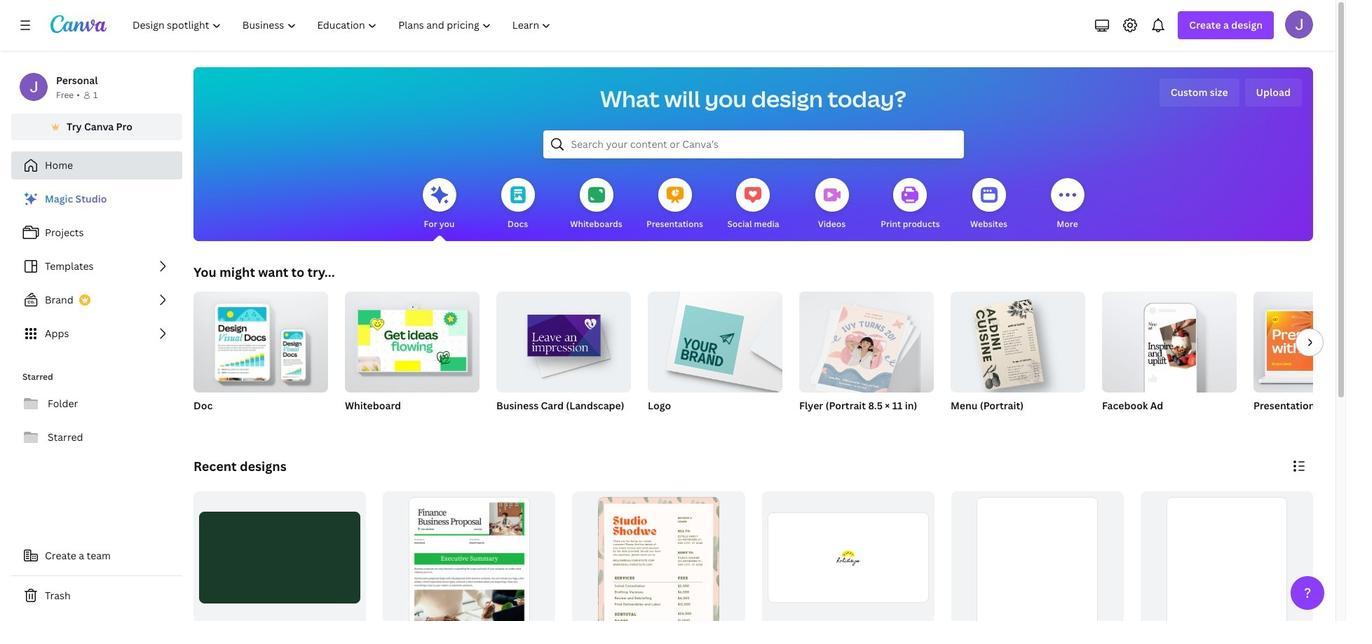 Task type: describe. For each thing, give the bounding box(es) containing it.
top level navigation element
[[123, 11, 564, 39]]

Search search field
[[571, 131, 936, 158]]

jacob simon image
[[1286, 11, 1314, 39]]



Task type: locate. For each thing, give the bounding box(es) containing it.
None search field
[[543, 130, 964, 159]]

group
[[194, 286, 328, 431], [194, 286, 328, 393], [345, 286, 480, 431], [345, 286, 480, 393], [497, 286, 631, 431], [497, 286, 631, 393], [648, 286, 783, 431], [648, 286, 783, 393], [800, 286, 934, 431], [800, 286, 934, 397], [951, 286, 1086, 431], [951, 286, 1086, 393], [1103, 286, 1237, 431], [1103, 286, 1237, 393], [1254, 292, 1347, 431], [1254, 292, 1347, 393], [383, 492, 556, 621], [573, 492, 745, 621], [762, 492, 935, 621], [952, 492, 1124, 621], [1141, 492, 1314, 621]]

list
[[11, 185, 182, 348]]



Task type: vqa. For each thing, say whether or not it's contained in the screenshot.
"Jacob Simon" "icon"
yes



